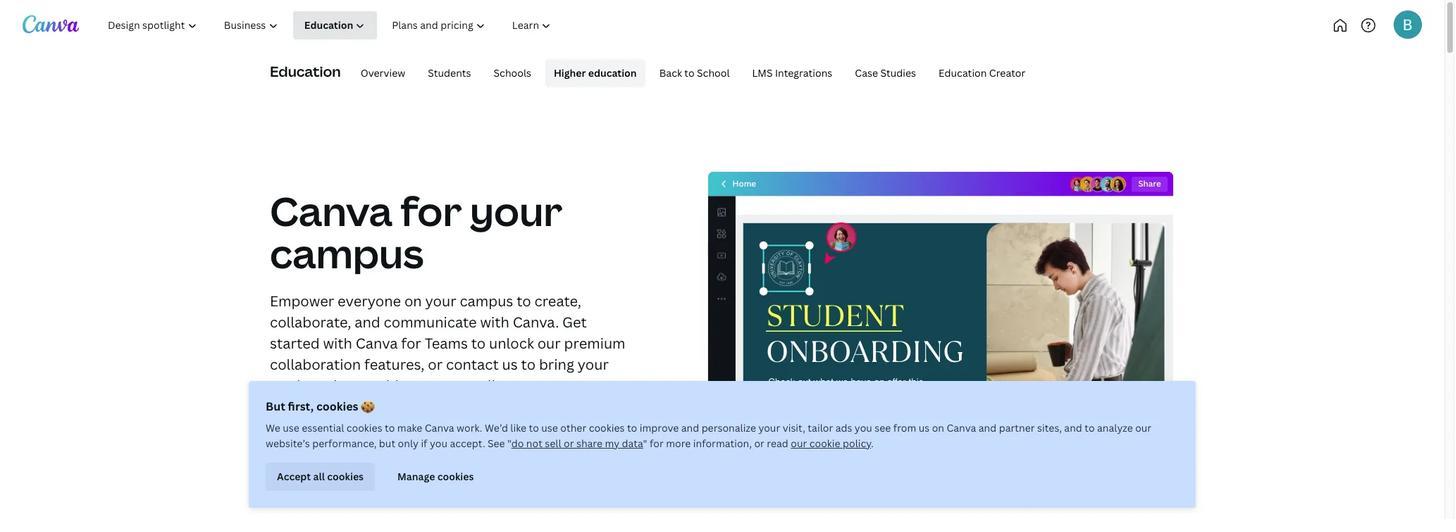 Task type: describe. For each thing, give the bounding box(es) containing it.
back to school link
[[651, 59, 738, 87]]

to left the analyze
[[1085, 422, 1095, 435]]

accept
[[277, 470, 311, 483]]

our inside empower everyone on your campus to create, collaborate, and communicate with canva. get started with canva for teams to unlock our premium collaboration features, or contact us to bring your students into a wider campus rollout.
[[538, 334, 561, 353]]

and left partner
[[979, 422, 997, 435]]

data
[[622, 437, 643, 450]]

do
[[512, 437, 524, 450]]

students link
[[420, 59, 480, 87]]

performance,
[[312, 437, 377, 450]]

get
[[563, 313, 587, 332]]

case studies
[[855, 66, 917, 80]]

visit,
[[783, 422, 806, 435]]

education for education
[[270, 62, 341, 81]]

this inside student onboarding check out what we have on offer this school semester
[[909, 377, 924, 388]]

to down unlock
[[521, 355, 536, 374]]

1 vertical spatial you
[[430, 437, 448, 450]]

teams
[[425, 334, 468, 353]]

share
[[577, 437, 603, 450]]

higher education
[[554, 66, 637, 80]]

to up data
[[627, 422, 637, 435]]

out inside check out what we have on offer this school semester ben
[[798, 377, 811, 388]]

like
[[511, 422, 527, 435]]

students
[[270, 376, 330, 395]]

case
[[855, 66, 878, 80]]

check out what we have on offer this school semester ben
[[769, 363, 934, 403]]

education for education creator
[[939, 66, 987, 80]]

to up canva.
[[517, 292, 531, 311]]

collaboration
[[270, 355, 361, 374]]

campus inside the canva for your campus
[[270, 226, 424, 280]]

do not sell or share my data link
[[512, 437, 643, 450]]

bring
[[539, 355, 574, 374]]

what inside check out what we have on offer this school semester ben
[[814, 377, 834, 388]]

out inside student onboarding check out what we have on offer this school semester
[[798, 377, 811, 388]]

cookies down the into
[[316, 399, 358, 415]]

semester inside check out what we have on offer this school semester ben
[[799, 392, 838, 403]]

2 horizontal spatial or
[[755, 437, 765, 450]]

started
[[270, 334, 320, 353]]

contact
[[446, 355, 499, 374]]

everyone
[[338, 292, 401, 311]]

make
[[397, 422, 423, 435]]

we'd
[[485, 422, 508, 435]]

" inside we use essential cookies to make canva work. we'd like to use other cookies to improve and personalize your visit, tailor ads you see from us on canva and partner sites, and to analyze our website's performance, but only if you accept. see "
[[508, 437, 512, 450]]

2 vertical spatial for
[[650, 437, 664, 450]]

back
[[660, 66, 682, 80]]

to up but
[[385, 422, 395, 435]]

accept all cookies button
[[266, 463, 375, 491]]

this inside check out what we have on offer this school semester ben
[[909, 377, 924, 388]]

overview link
[[352, 59, 414, 87]]

menu bar containing overview
[[347, 59, 1035, 87]]

collaborate,
[[270, 313, 351, 332]]

lms
[[753, 66, 773, 80]]

not
[[526, 437, 543, 450]]

communicate
[[384, 313, 477, 332]]

your inside the canva for your campus
[[470, 184, 563, 237]]

only
[[398, 437, 419, 450]]

student onboarding check out what we have on offer this school semester
[[767, 295, 964, 403]]

student onboarding
[[767, 295, 964, 372]]

analyze
[[1098, 422, 1133, 435]]

work.
[[457, 422, 483, 435]]

student for student onboarding check out what we have on offer this school semester
[[767, 295, 904, 336]]

creator
[[990, 66, 1026, 80]]

canva inside the canva for your campus
[[270, 184, 393, 237]]

.
[[871, 437, 874, 450]]

premium
[[564, 334, 626, 353]]

cookies up "my"
[[589, 422, 625, 435]]

tailor
[[808, 422, 833, 435]]

to right like on the bottom left of page
[[529, 422, 539, 435]]

higher education link
[[546, 59, 646, 87]]

ben
[[921, 363, 934, 372]]

unlock
[[489, 334, 534, 353]]

but
[[379, 437, 396, 450]]

onboarding for student onboarding check out what we have on offer this school semester
[[767, 331, 964, 372]]

and inside empower everyone on your campus to create, collaborate, and communicate with canva. get started with canva for teams to unlock our premium collaboration features, or contact us to bring your students into a wider campus rollout.
[[355, 313, 381, 332]]

on inside student onboarding check out what we have on offer this school semester
[[874, 377, 885, 388]]

and right the sites,
[[1065, 422, 1083, 435]]

school inside check out what we have on offer this school semester ben
[[769, 392, 796, 403]]

cookie
[[810, 437, 841, 450]]

on inside we use essential cookies to make canva work. we'd like to use other cookies to improve and personalize your visit, tailor ads you see from us on canva and partner sites, and to analyze our website's performance, but only if you accept. see "
[[932, 422, 945, 435]]

education creator link
[[931, 59, 1035, 87]]

personalize
[[702, 422, 756, 435]]

features,
[[364, 355, 425, 374]]

lms integrations
[[753, 66, 833, 80]]

read
[[767, 437, 789, 450]]

for inside the canva for your campus
[[401, 184, 462, 237]]

we inside student onboarding check out what we have on offer this school semester
[[837, 377, 849, 388]]

1 vertical spatial campus
[[460, 292, 513, 311]]

studies
[[881, 66, 917, 80]]

lms integrations link
[[744, 59, 841, 87]]

have inside student onboarding check out what we have on offer this school semester
[[851, 377, 872, 388]]

offer inside check out what we have on offer this school semester ben
[[888, 377, 906, 388]]

partner
[[999, 422, 1035, 435]]

a
[[364, 376, 372, 395]]

schools link
[[485, 59, 540, 87]]

2 " from the left
[[643, 437, 648, 450]]

manage
[[398, 470, 435, 483]]

sites,
[[1038, 422, 1062, 435]]

student for student onboarding
[[767, 295, 904, 336]]

1 vertical spatial with
[[323, 334, 352, 353]]

education
[[588, 66, 637, 80]]

for inside empower everyone on your campus to create, collaborate, and communicate with canva. get started with canva for teams to unlock our premium collaboration features, or contact us to bring your students into a wider campus rollout.
[[401, 334, 421, 353]]

onboarding for student onboarding
[[767, 331, 964, 372]]

top level navigation element
[[96, 11, 612, 39]]

accept.
[[450, 437, 485, 450]]



Task type: vqa. For each thing, say whether or not it's contained in the screenshot.
HIDE PAGES image
no



Task type: locate. For each thing, give the bounding box(es) containing it.
use up the sell
[[542, 422, 558, 435]]

we use essential cookies to make canva work. we'd like to use other cookies to improve and personalize your visit, tailor ads you see from us on canva and partner sites, and to analyze our website's performance, but only if you accept. see "
[[266, 422, 1152, 450]]

see
[[488, 437, 505, 450]]

policy
[[843, 437, 871, 450]]

campus
[[270, 226, 424, 280], [460, 292, 513, 311], [416, 376, 470, 395]]

on inside empower everyone on your campus to create, collaborate, and communicate with canva. get started with canva for teams to unlock our premium collaboration features, or contact us to bring your students into a wider campus rollout.
[[405, 292, 422, 311]]

or
[[428, 355, 443, 374], [564, 437, 574, 450], [755, 437, 765, 450]]

ads
[[836, 422, 853, 435]]

our up bring
[[538, 334, 561, 353]]

student
[[767, 295, 904, 336], [767, 295, 904, 336]]

1 " from the left
[[508, 437, 512, 450]]

do not sell or share my data " for more information, or read our cookie policy .
[[512, 437, 874, 450]]

canva.
[[513, 313, 559, 332]]

see
[[875, 422, 891, 435]]

or right the sell
[[564, 437, 574, 450]]

other
[[561, 422, 587, 435]]

to inside menu bar
[[685, 66, 695, 80]]

but
[[266, 399, 285, 415]]

case studies link
[[847, 59, 925, 87]]

cookies down 🍪
[[347, 422, 383, 435]]

manage cookies button
[[386, 463, 485, 491]]

check inside check out what we have on offer this school semester ben
[[769, 377, 795, 388]]

student inside student onboarding check out what we have on offer this school semester
[[767, 295, 904, 336]]

this
[[909, 377, 924, 388], [909, 377, 924, 388]]

1 horizontal spatial education
[[939, 66, 987, 80]]

1 vertical spatial us
[[919, 422, 930, 435]]

schools
[[494, 66, 532, 80]]

rollout.
[[473, 376, 523, 395]]

but first, cookies 🍪
[[266, 399, 375, 415]]

0 vertical spatial with
[[480, 313, 510, 332]]

for
[[401, 184, 462, 237], [401, 334, 421, 353], [650, 437, 664, 450]]

to right back
[[685, 66, 695, 80]]

2 use from the left
[[542, 422, 558, 435]]

from
[[894, 422, 917, 435]]

create,
[[535, 292, 582, 311]]

empower
[[270, 292, 334, 311]]

what inside student onboarding check out what we have on offer this school semester
[[814, 377, 834, 388]]

0 horizontal spatial "
[[508, 437, 512, 450]]

and down everyone
[[355, 313, 381, 332]]

0 vertical spatial you
[[855, 422, 873, 435]]

use up website's
[[283, 422, 300, 435]]

0 vertical spatial campus
[[270, 226, 424, 280]]

campus down contact
[[416, 376, 470, 395]]

or down teams
[[428, 355, 443, 374]]

2 vertical spatial our
[[791, 437, 807, 450]]

us down unlock
[[502, 355, 518, 374]]

1 horizontal spatial our
[[791, 437, 807, 450]]

overview
[[361, 66, 405, 80]]

first,
[[288, 399, 314, 415]]

2 horizontal spatial our
[[1136, 422, 1152, 435]]

your inside we use essential cookies to make canva work. we'd like to use other cookies to improve and personalize your visit, tailor ads you see from us on canva and partner sites, and to analyze our website's performance, but only if you accept. see "
[[759, 422, 781, 435]]

improve
[[640, 422, 679, 435]]

student inside student onboarding
[[767, 295, 904, 336]]

or inside empower everyone on your campus to create, collaborate, and communicate with canva. get started with canva for teams to unlock our premium collaboration features, or contact us to bring your students into a wider campus rollout.
[[428, 355, 443, 374]]

1 use from the left
[[283, 422, 300, 435]]

education
[[270, 62, 341, 81], [939, 66, 987, 80]]

0 horizontal spatial our
[[538, 334, 561, 353]]

campus up everyone
[[270, 226, 424, 280]]

0 horizontal spatial or
[[428, 355, 443, 374]]

students
[[428, 66, 471, 80]]

0 horizontal spatial education
[[270, 62, 341, 81]]

semester inside student onboarding check out what we have on offer this school semester
[[799, 392, 838, 403]]

on inside check out what we have on offer this school semester ben
[[874, 377, 885, 388]]

manage cookies
[[398, 470, 474, 483]]

us
[[502, 355, 518, 374], [919, 422, 930, 435]]

with up 'collaboration'
[[323, 334, 352, 353]]

us right "from"
[[919, 422, 930, 435]]

integrations
[[775, 66, 833, 80]]

our
[[538, 334, 561, 353], [1136, 422, 1152, 435], [791, 437, 807, 450]]

0 vertical spatial our
[[538, 334, 561, 353]]

empower everyone on your campus to create, collaborate, and communicate with canva. get started with canva for teams to unlock our premium collaboration features, or contact us to bring your students into a wider campus rollout.
[[270, 292, 626, 395]]

education inside menu bar
[[939, 66, 987, 80]]

have inside check out what we have on offer this school semester ben
[[851, 377, 872, 388]]

with up unlock
[[480, 313, 510, 332]]

our cookie policy link
[[791, 437, 871, 450]]

cookies down accept.
[[438, 470, 474, 483]]

1 horizontal spatial "
[[643, 437, 648, 450]]

0 vertical spatial us
[[502, 355, 518, 374]]

my
[[605, 437, 620, 450]]

canva inside empower everyone on your campus to create, collaborate, and communicate with canva. get started with canva for teams to unlock our premium collaboration features, or contact us to bring your students into a wider campus rollout.
[[356, 334, 398, 353]]

and up do not sell or share my data " for more information, or read our cookie policy .
[[682, 422, 699, 435]]

1 horizontal spatial us
[[919, 422, 930, 435]]

canva
[[270, 184, 393, 237], [356, 334, 398, 353], [425, 422, 454, 435], [947, 422, 977, 435]]

or left read
[[755, 437, 765, 450]]

0 horizontal spatial us
[[502, 355, 518, 374]]

and
[[355, 313, 381, 332], [682, 422, 699, 435], [979, 422, 997, 435], [1065, 422, 1083, 435]]

essential
[[302, 422, 344, 435]]

you
[[855, 422, 873, 435], [430, 437, 448, 450]]

school
[[697, 66, 730, 80]]

campus up unlock
[[460, 292, 513, 311]]

we
[[266, 422, 280, 435]]

2 vertical spatial campus
[[416, 376, 470, 395]]

check inside student onboarding check out what we have on offer this school semester
[[769, 377, 795, 388]]

our inside we use essential cookies to make canva work. we'd like to use other cookies to improve and personalize your visit, tailor ads you see from us on canva and partner sites, and to analyze our website's performance, but only if you accept. see "
[[1136, 422, 1152, 435]]

0 horizontal spatial with
[[323, 334, 352, 353]]

use
[[283, 422, 300, 435], [542, 422, 558, 435]]

0 vertical spatial for
[[401, 184, 462, 237]]

" right see
[[508, 437, 512, 450]]

more
[[666, 437, 691, 450]]

us inside we use essential cookies to make canva work. we'd like to use other cookies to improve and personalize your visit, tailor ads you see from us on canva and partner sites, and to analyze our website's performance, but only if you accept. see "
[[919, 422, 930, 435]]

1 horizontal spatial you
[[855, 422, 873, 435]]

🍪
[[361, 399, 375, 415]]

you up "policy"
[[855, 422, 873, 435]]

we
[[837, 377, 849, 388], [837, 377, 849, 388]]

with
[[480, 313, 510, 332], [323, 334, 352, 353]]

"
[[508, 437, 512, 450], [643, 437, 648, 450]]

sell
[[545, 437, 562, 450]]

1 horizontal spatial or
[[564, 437, 574, 450]]

1 horizontal spatial use
[[542, 422, 558, 435]]

cookies right all
[[327, 470, 364, 483]]

all
[[313, 470, 325, 483]]

menu bar
[[347, 59, 1035, 87]]

accept all cookies
[[277, 470, 364, 483]]

canva for your campus
[[270, 184, 563, 280]]

our down the visit,
[[791, 437, 807, 450]]

information,
[[694, 437, 752, 450]]

to up contact
[[471, 334, 486, 353]]

" down the improve at the bottom left of page
[[643, 437, 648, 450]]

if
[[421, 437, 428, 450]]

1 vertical spatial our
[[1136, 422, 1152, 435]]

have
[[851, 377, 872, 388], [851, 377, 872, 388]]

1 vertical spatial for
[[401, 334, 421, 353]]

on
[[405, 292, 422, 311], [874, 377, 885, 388], [874, 377, 885, 388], [932, 422, 945, 435]]

0 horizontal spatial use
[[283, 422, 300, 435]]

you right if
[[430, 437, 448, 450]]

education down top level navigation element
[[270, 62, 341, 81]]

school inside student onboarding check out what we have on offer this school semester
[[769, 392, 796, 403]]

1 horizontal spatial with
[[480, 313, 510, 332]]

what
[[814, 377, 834, 388], [814, 377, 834, 388]]

into
[[334, 376, 360, 395]]

we inside check out what we have on offer this school semester ben
[[837, 377, 849, 388]]

us inside empower everyone on your campus to create, collaborate, and communicate with canva. get started with canva for teams to unlock our premium collaboration features, or contact us to bring your students into a wider campus rollout.
[[502, 355, 518, 374]]

offer inside student onboarding check out what we have on offer this school semester
[[888, 377, 906, 388]]

education left creator
[[939, 66, 987, 80]]

education creator
[[939, 66, 1026, 80]]

our right the analyze
[[1136, 422, 1152, 435]]

0 horizontal spatial you
[[430, 437, 448, 450]]

higher
[[554, 66, 586, 80]]

school
[[769, 392, 796, 403], [769, 392, 796, 403]]

website's
[[266, 437, 310, 450]]

back to school
[[660, 66, 730, 80]]

wider
[[375, 376, 413, 395]]

check
[[769, 377, 795, 388], [769, 377, 795, 388]]



